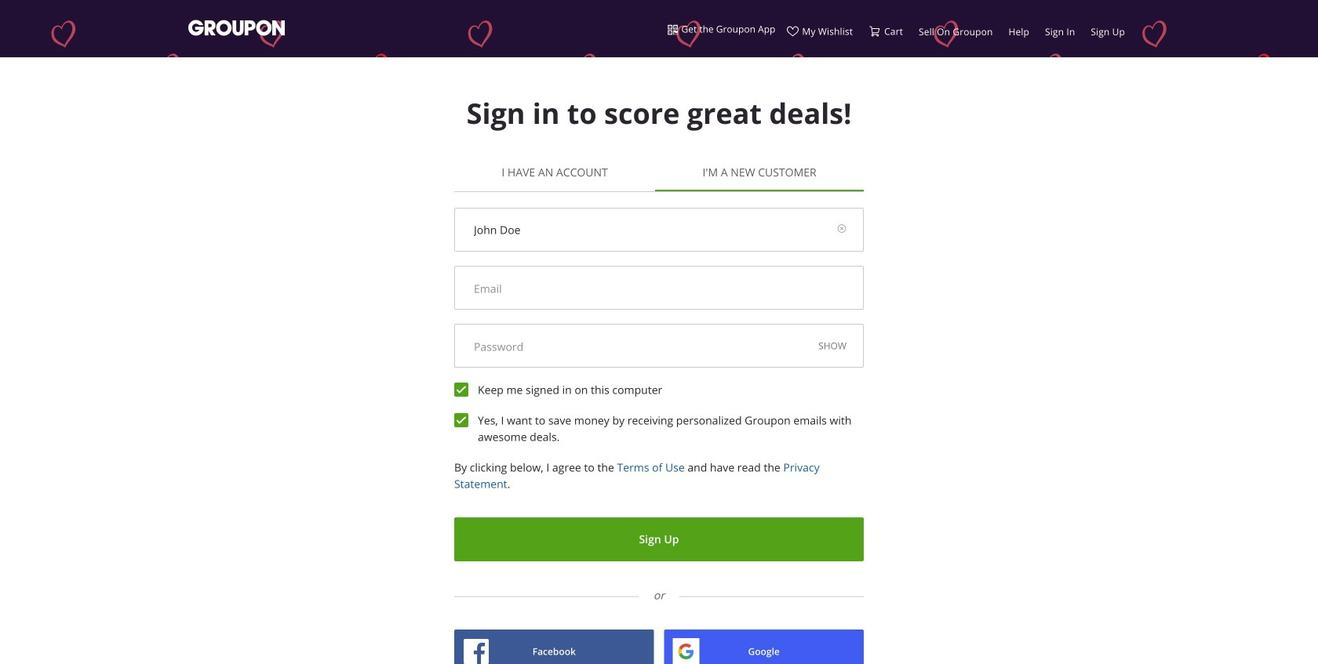Task type: vqa. For each thing, say whether or not it's contained in the screenshot.
first tab from right
yes



Task type: describe. For each thing, give the bounding box(es) containing it.
1 tab from the left
[[455, 154, 656, 192]]

2 tab from the left
[[656, 154, 864, 192]]

Password password field
[[474, 335, 814, 358]]

email email field
[[474, 276, 852, 300]]



Task type: locate. For each thing, give the bounding box(es) containing it.
tab list
[[455, 154, 864, 192]]

tab
[[455, 154, 656, 192], [656, 154, 864, 192]]

Full name text field
[[474, 218, 833, 242]]

groupon image
[[188, 19, 285, 37]]



